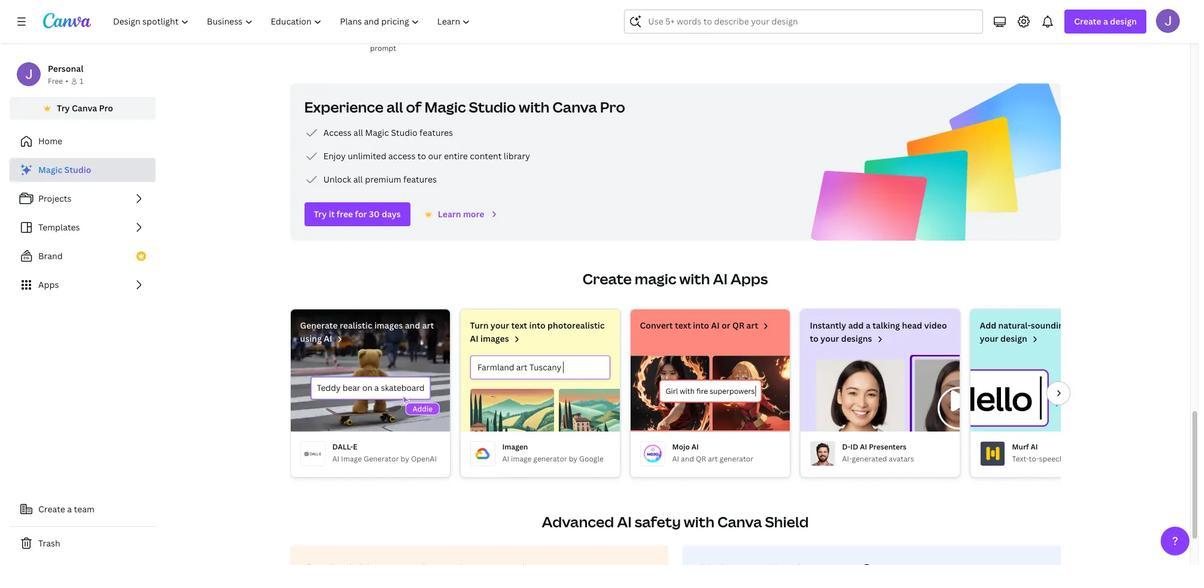 Task type: describe. For each thing, give the bounding box(es) containing it.
magic studio
[[38, 164, 91, 175]]

speech
[[1039, 454, 1064, 464]]

id
[[851, 442, 859, 452]]

with up library
[[519, 97, 550, 117]]

imagen
[[502, 442, 528, 452]]

canva inside 'button'
[[72, 102, 97, 114]]

text inside turn your text into photorealistic ai images
[[511, 320, 527, 331]]

1
[[80, 76, 83, 86]]

written
[[519, 31, 544, 41]]

premium
[[365, 174, 401, 185]]

to inside 'add natural-sounding voices to your design'
[[1099, 320, 1107, 331]]

to-
[[1029, 454, 1039, 464]]

try canva pro button
[[10, 97, 156, 120]]

create a team button
[[10, 497, 156, 521]]

ai up convert text into ai or qr art
[[713, 269, 728, 288]]

art inside the generate realistic images and art using ai
[[422, 320, 434, 331]]

brand
[[38, 250, 63, 262]]

magic studio link
[[10, 158, 156, 182]]

qr inside mojo ai ai and qr art generator
[[696, 454, 706, 464]]

it
[[329, 208, 335, 220]]

Search search field
[[648, 10, 960, 33]]

add for add to, replace, or edit images with a short written prompt
[[370, 31, 384, 41]]

with inside add to, replace, or edit images with a short written prompt
[[477, 31, 492, 41]]

your inside 'add natural-sounding voices to your design'
[[980, 333, 999, 344]]

dall-e ai image generator by openai
[[332, 442, 437, 464]]

entire
[[444, 150, 468, 162]]

team
[[74, 503, 95, 515]]

add to, replace, or edit images with a short written prompt
[[370, 31, 544, 53]]

learn more
[[438, 208, 484, 220]]

d-id ai presenters ai-generated avatars
[[842, 442, 914, 464]]

1 vertical spatial features
[[403, 174, 437, 185]]

murf
[[1012, 442, 1029, 452]]

access all magic studio features
[[324, 127, 453, 138]]

projects link
[[10, 187, 156, 211]]

list containing access all magic studio features
[[304, 126, 530, 187]]

sounding
[[1031, 320, 1069, 331]]

1 horizontal spatial studio
[[391, 127, 418, 138]]

magic
[[635, 269, 677, 288]]

advanced
[[542, 512, 614, 532]]

e
[[353, 442, 358, 452]]

to,
[[386, 31, 395, 41]]

unlock
[[324, 174, 351, 185]]

a inside add to, replace, or edit images with a short written prompt
[[493, 31, 497, 41]]

shield
[[765, 512, 809, 532]]

or inside add to, replace, or edit images with a short written prompt
[[426, 31, 434, 41]]

ai down mojo
[[672, 454, 679, 464]]

ai right mojo
[[692, 442, 699, 452]]

instantly add a talking head video to your designs
[[810, 320, 947, 344]]

art inside mojo ai ai and qr art generator
[[708, 454, 718, 464]]

of
[[406, 97, 422, 117]]

2 vertical spatial magic
[[38, 164, 62, 175]]

personal
[[48, 63, 83, 74]]

trash
[[38, 537, 60, 549]]

content
[[470, 150, 502, 162]]

2 text from the left
[[675, 320, 691, 331]]

your inside instantly add a talking head video to your designs
[[821, 333, 839, 344]]

images inside add to, replace, or edit images with a short written prompt
[[451, 31, 475, 41]]

access
[[388, 150, 416, 162]]

generator inside imagen ai image generator by google
[[534, 454, 567, 464]]

templates
[[38, 221, 80, 233]]

add natural-sounding voices to your design
[[980, 320, 1107, 344]]

library
[[504, 150, 530, 162]]

all for of
[[387, 97, 403, 117]]

imagen ai image generator by google
[[502, 442, 604, 464]]

try for try it free for 30 days
[[314, 208, 327, 220]]

for
[[355, 208, 367, 220]]

short
[[499, 31, 518, 41]]

generator
[[364, 454, 399, 464]]

1 horizontal spatial or
[[722, 320, 731, 331]]

safety
[[635, 512, 681, 532]]

ai left safety on the bottom
[[617, 512, 632, 532]]

by inside dall-e ai image generator by openai
[[401, 454, 409, 464]]

list containing magic studio
[[10, 158, 156, 297]]

enjoy
[[324, 150, 346, 162]]

home link
[[10, 129, 156, 153]]

images inside turn your text into photorealistic ai images
[[481, 333, 509, 344]]

convert
[[640, 320, 673, 331]]

and for qr
[[681, 454, 694, 464]]

natural-
[[999, 320, 1031, 331]]

design inside dropdown button
[[1110, 16, 1137, 27]]

0 vertical spatial features
[[420, 127, 453, 138]]

access
[[324, 127, 352, 138]]

images inside the generate realistic images and art using ai
[[374, 320, 403, 331]]

image
[[511, 454, 532, 464]]

ai inside dall-e ai image generator by openai
[[332, 454, 339, 464]]

unlock all premium features
[[324, 174, 437, 185]]

a inside instantly add a talking head video to your designs
[[866, 320, 871, 331]]

talking
[[873, 320, 900, 331]]

google
[[579, 454, 604, 464]]

brand link
[[10, 244, 156, 268]]

avatars
[[889, 454, 914, 464]]

mojo ai ai and qr art generator
[[672, 442, 754, 464]]

replace,
[[397, 31, 424, 41]]

learn more button
[[419, 203, 502, 224]]

apps link
[[10, 273, 156, 297]]



Task type: vqa. For each thing, say whether or not it's contained in the screenshot.


Task type: locate. For each thing, give the bounding box(es) containing it.
1 vertical spatial create
[[583, 269, 632, 288]]

experience all of magic studio with canva pro
[[304, 97, 625, 117]]

generate realistic images and art using ai
[[300, 320, 434, 344]]

learn
[[438, 208, 461, 220]]

1 horizontal spatial images
[[451, 31, 475, 41]]

with right safety on the bottom
[[684, 512, 715, 532]]

0 horizontal spatial your
[[491, 320, 509, 331]]

using
[[300, 333, 322, 344]]

your
[[491, 320, 509, 331], [821, 333, 839, 344], [980, 333, 999, 344]]

convert text into ai or qr art
[[640, 320, 758, 331]]

0 horizontal spatial pro
[[99, 102, 113, 114]]

ai up to-
[[1031, 442, 1038, 452]]

with right magic
[[679, 269, 710, 288]]

mojo
[[672, 442, 690, 452]]

and for art
[[405, 320, 420, 331]]

add left natural-
[[980, 320, 997, 331]]

0 horizontal spatial magic
[[38, 164, 62, 175]]

0 vertical spatial images
[[451, 31, 475, 41]]

0 horizontal spatial images
[[374, 320, 403, 331]]

1 horizontal spatial try
[[314, 208, 327, 220]]

templates link
[[10, 215, 156, 239]]

qr
[[733, 320, 745, 331], [696, 454, 706, 464]]

prompt
[[370, 43, 396, 53]]

images right edit
[[451, 31, 475, 41]]

all
[[387, 97, 403, 117], [354, 127, 363, 138], [353, 174, 363, 185]]

add left to,
[[370, 31, 384, 41]]

1 horizontal spatial apps
[[731, 269, 768, 288]]

into right the convert
[[693, 320, 709, 331]]

to left our
[[418, 150, 426, 162]]

1 horizontal spatial into
[[693, 320, 709, 331]]

magic down home
[[38, 164, 62, 175]]

1 vertical spatial qr
[[696, 454, 706, 464]]

apps
[[731, 269, 768, 288], [38, 279, 59, 290]]

2 vertical spatial images
[[481, 333, 509, 344]]

0 vertical spatial to
[[418, 150, 426, 162]]

and down mojo
[[681, 454, 694, 464]]

1 into from the left
[[529, 320, 546, 331]]

0 vertical spatial and
[[405, 320, 420, 331]]

1 horizontal spatial list
[[304, 126, 530, 187]]

2 horizontal spatial canva
[[718, 512, 762, 532]]

ai down generate
[[324, 333, 332, 344]]

to inside instantly add a talking head video to your designs
[[810, 333, 819, 344]]

0 horizontal spatial studio
[[64, 164, 91, 175]]

1 by from the left
[[401, 454, 409, 464]]

text right the turn
[[511, 320, 527, 331]]

all left of
[[387, 97, 403, 117]]

1 vertical spatial studio
[[391, 127, 418, 138]]

enjoy unlimited access to our entire content library
[[324, 150, 530, 162]]

try it free for 30 days button
[[304, 202, 410, 226]]

ai inside turn your text into photorealistic ai images
[[470, 333, 479, 344]]

1 generator from the left
[[534, 454, 567, 464]]

into left photorealistic
[[529, 320, 546, 331]]

trash link
[[10, 532, 156, 555]]

0 horizontal spatial design
[[1001, 333, 1028, 344]]

2 horizontal spatial magic
[[425, 97, 466, 117]]

generated
[[852, 454, 887, 464]]

0 vertical spatial magic
[[425, 97, 466, 117]]

1 vertical spatial or
[[722, 320, 731, 331]]

with
[[477, 31, 492, 41], [519, 97, 550, 117], [679, 269, 710, 288], [684, 512, 715, 532]]

generator
[[534, 454, 567, 464], [720, 454, 754, 464], [1086, 454, 1120, 464]]

0 horizontal spatial qr
[[696, 454, 706, 464]]

ai inside imagen ai image generator by google
[[502, 454, 509, 464]]

projects
[[38, 193, 72, 204]]

voices
[[1071, 320, 1097, 331]]

add inside add to, replace, or edit images with a short written prompt
[[370, 31, 384, 41]]

all for magic
[[354, 127, 363, 138]]

0 horizontal spatial canva
[[72, 102, 97, 114]]

create a design
[[1075, 16, 1137, 27]]

2 generator from the left
[[720, 454, 754, 464]]

images down the turn
[[481, 333, 509, 344]]

generator inside mojo ai ai and qr art generator
[[720, 454, 754, 464]]

0 horizontal spatial try
[[57, 102, 70, 114]]

0 horizontal spatial list
[[10, 158, 156, 297]]

0 vertical spatial or
[[426, 31, 434, 41]]

0 horizontal spatial and
[[405, 320, 420, 331]]

create for create magic with ai apps
[[583, 269, 632, 288]]

to inside "list"
[[418, 150, 426, 162]]

ai down dall-
[[332, 454, 339, 464]]

a inside create a team 'button'
[[67, 503, 72, 515]]

create for create a design
[[1075, 16, 1102, 27]]

ai right the convert
[[711, 320, 720, 331]]

2 horizontal spatial images
[[481, 333, 509, 344]]

canva
[[553, 97, 597, 117], [72, 102, 97, 114], [718, 512, 762, 532]]

0 horizontal spatial to
[[418, 150, 426, 162]]

design inside 'add natural-sounding voices to your design'
[[1001, 333, 1028, 344]]

free
[[337, 208, 353, 220]]

2 vertical spatial all
[[353, 174, 363, 185]]

0 vertical spatial add
[[370, 31, 384, 41]]

•
[[65, 76, 68, 86]]

2 horizontal spatial generator
[[1086, 454, 1120, 464]]

0 horizontal spatial add
[[370, 31, 384, 41]]

2 vertical spatial studio
[[64, 164, 91, 175]]

0 vertical spatial design
[[1110, 16, 1137, 27]]

and inside mojo ai ai and qr art generator
[[681, 454, 694, 464]]

create inside the create a design dropdown button
[[1075, 16, 1102, 27]]

a inside the create a design dropdown button
[[1104, 16, 1108, 27]]

your right the turn
[[491, 320, 509, 331]]

create for create a team
[[38, 503, 65, 515]]

pro inside try canva pro 'button'
[[99, 102, 113, 114]]

top level navigation element
[[105, 10, 481, 34]]

1 horizontal spatial art
[[708, 454, 718, 464]]

add for add natural-sounding voices to your design
[[980, 320, 997, 331]]

image
[[341, 454, 362, 464]]

text
[[511, 320, 527, 331], [675, 320, 691, 331]]

create inside create a team 'button'
[[38, 503, 65, 515]]

generate
[[300, 320, 338, 331]]

into
[[529, 320, 546, 331], [693, 320, 709, 331]]

0 horizontal spatial apps
[[38, 279, 59, 290]]

create a team
[[38, 503, 95, 515]]

2 horizontal spatial create
[[1075, 16, 1102, 27]]

murf ai text-to-speech voice generator
[[1012, 442, 1120, 464]]

more
[[463, 208, 484, 220]]

ai inside the generate realistic images and art using ai
[[324, 333, 332, 344]]

try
[[57, 102, 70, 114], [314, 208, 327, 220]]

create magic with ai apps
[[583, 269, 768, 288]]

create a design button
[[1065, 10, 1147, 34]]

a
[[1104, 16, 1108, 27], [493, 31, 497, 41], [866, 320, 871, 331], [67, 503, 72, 515]]

0 vertical spatial qr
[[733, 320, 745, 331]]

1 horizontal spatial pro
[[600, 97, 625, 117]]

ai down imagen
[[502, 454, 509, 464]]

1 horizontal spatial to
[[810, 333, 819, 344]]

0 horizontal spatial art
[[422, 320, 434, 331]]

1 vertical spatial design
[[1001, 333, 1028, 344]]

list
[[304, 126, 530, 187], [10, 158, 156, 297]]

unlimited
[[348, 150, 386, 162]]

2 into from the left
[[693, 320, 709, 331]]

0 vertical spatial all
[[387, 97, 403, 117]]

studio up content
[[469, 97, 516, 117]]

1 vertical spatial all
[[354, 127, 363, 138]]

try it free for 30 days
[[314, 208, 401, 220]]

features up our
[[420, 127, 453, 138]]

try for try canva pro
[[57, 102, 70, 114]]

30
[[369, 208, 380, 220]]

3 generator from the left
[[1086, 454, 1120, 464]]

home
[[38, 135, 62, 147]]

0 vertical spatial try
[[57, 102, 70, 114]]

openai
[[411, 454, 437, 464]]

add inside 'add natural-sounding voices to your design'
[[980, 320, 997, 331]]

1 horizontal spatial by
[[569, 454, 578, 464]]

1 text from the left
[[511, 320, 527, 331]]

1 vertical spatial add
[[980, 320, 997, 331]]

head
[[902, 320, 923, 331]]

magic up unlimited
[[365, 127, 389, 138]]

2 horizontal spatial studio
[[469, 97, 516, 117]]

1 horizontal spatial magic
[[365, 127, 389, 138]]

all for premium
[[353, 174, 363, 185]]

2 horizontal spatial your
[[980, 333, 999, 344]]

realistic
[[340, 320, 372, 331]]

try canva pro
[[57, 102, 113, 114]]

1 horizontal spatial add
[[980, 320, 997, 331]]

1 horizontal spatial generator
[[720, 454, 754, 464]]

ai-
[[842, 454, 852, 464]]

magic right of
[[425, 97, 466, 117]]

1 vertical spatial to
[[1099, 320, 1107, 331]]

ai right id on the right of the page
[[860, 442, 867, 452]]

1 vertical spatial try
[[314, 208, 327, 220]]

by
[[401, 454, 409, 464], [569, 454, 578, 464]]

0 horizontal spatial into
[[529, 320, 546, 331]]

2 vertical spatial to
[[810, 333, 819, 344]]

2 vertical spatial create
[[38, 503, 65, 515]]

try down •
[[57, 102, 70, 114]]

our
[[428, 150, 442, 162]]

1 vertical spatial magic
[[365, 127, 389, 138]]

2 horizontal spatial to
[[1099, 320, 1107, 331]]

by left the google at the bottom of page
[[569, 454, 578, 464]]

and inside the generate realistic images and art using ai
[[405, 320, 420, 331]]

None search field
[[624, 10, 984, 34]]

ai inside 'murf ai text-to-speech voice generator'
[[1031, 442, 1038, 452]]

1 horizontal spatial and
[[681, 454, 694, 464]]

free
[[48, 76, 63, 86]]

your down instantly
[[821, 333, 839, 344]]

studio up access
[[391, 127, 418, 138]]

ai down the turn
[[470, 333, 479, 344]]

d-
[[842, 442, 851, 452]]

with left short
[[477, 31, 492, 41]]

2 horizontal spatial art
[[747, 320, 758, 331]]

turn your text into photorealistic ai images
[[470, 320, 605, 344]]

text right the convert
[[675, 320, 691, 331]]

design down natural-
[[1001, 333, 1028, 344]]

design
[[1110, 16, 1137, 27], [1001, 333, 1028, 344]]

text-
[[1012, 454, 1029, 464]]

1 horizontal spatial text
[[675, 320, 691, 331]]

0 vertical spatial studio
[[469, 97, 516, 117]]

generator for convert text into ai or qr art
[[720, 454, 754, 464]]

1 horizontal spatial your
[[821, 333, 839, 344]]

2 by from the left
[[569, 454, 578, 464]]

photorealistic
[[548, 320, 605, 331]]

free •
[[48, 76, 68, 86]]

generator for add natural-sounding voices to your design
[[1086, 454, 1120, 464]]

advanced ai safety with canva shield
[[542, 512, 809, 532]]

to right the voices at the bottom of page
[[1099, 320, 1107, 331]]

1 horizontal spatial qr
[[733, 320, 745, 331]]

0 horizontal spatial or
[[426, 31, 434, 41]]

1 horizontal spatial canva
[[553, 97, 597, 117]]

art
[[422, 320, 434, 331], [747, 320, 758, 331], [708, 454, 718, 464]]

presenters
[[869, 442, 907, 452]]

try left "it" in the top left of the page
[[314, 208, 327, 220]]

jacob simon image
[[1156, 9, 1180, 33]]

0 vertical spatial create
[[1075, 16, 1102, 27]]

images right realistic
[[374, 320, 403, 331]]

video
[[925, 320, 947, 331]]

1 vertical spatial images
[[374, 320, 403, 331]]

by inside imagen ai image generator by google
[[569, 454, 578, 464]]

by left openai
[[401, 454, 409, 464]]

instantly
[[810, 320, 847, 331]]

try inside button
[[314, 208, 327, 220]]

1 horizontal spatial design
[[1110, 16, 1137, 27]]

0 horizontal spatial by
[[401, 454, 409, 464]]

0 horizontal spatial create
[[38, 503, 65, 515]]

voice
[[1066, 454, 1085, 464]]

0 horizontal spatial text
[[511, 320, 527, 331]]

1 horizontal spatial create
[[583, 269, 632, 288]]

0 horizontal spatial generator
[[534, 454, 567, 464]]

and right realistic
[[405, 320, 420, 331]]

studio down the home link
[[64, 164, 91, 175]]

ai inside d-id ai presenters ai-generated avatars
[[860, 442, 867, 452]]

generator inside 'murf ai text-to-speech voice generator'
[[1086, 454, 1120, 464]]

features down enjoy unlimited access to our entire content library
[[403, 174, 437, 185]]

1 vertical spatial and
[[681, 454, 694, 464]]

try inside 'button'
[[57, 102, 70, 114]]

turn
[[470, 320, 489, 331]]

your down natural-
[[980, 333, 999, 344]]

into inside turn your text into photorealistic ai images
[[529, 320, 546, 331]]

studio
[[469, 97, 516, 117], [391, 127, 418, 138], [64, 164, 91, 175]]

your inside turn your text into photorealistic ai images
[[491, 320, 509, 331]]

all right unlock
[[353, 174, 363, 185]]

days
[[382, 208, 401, 220]]

edit
[[435, 31, 449, 41]]

design left jacob simon icon
[[1110, 16, 1137, 27]]

all right access
[[354, 127, 363, 138]]

to down instantly
[[810, 333, 819, 344]]



